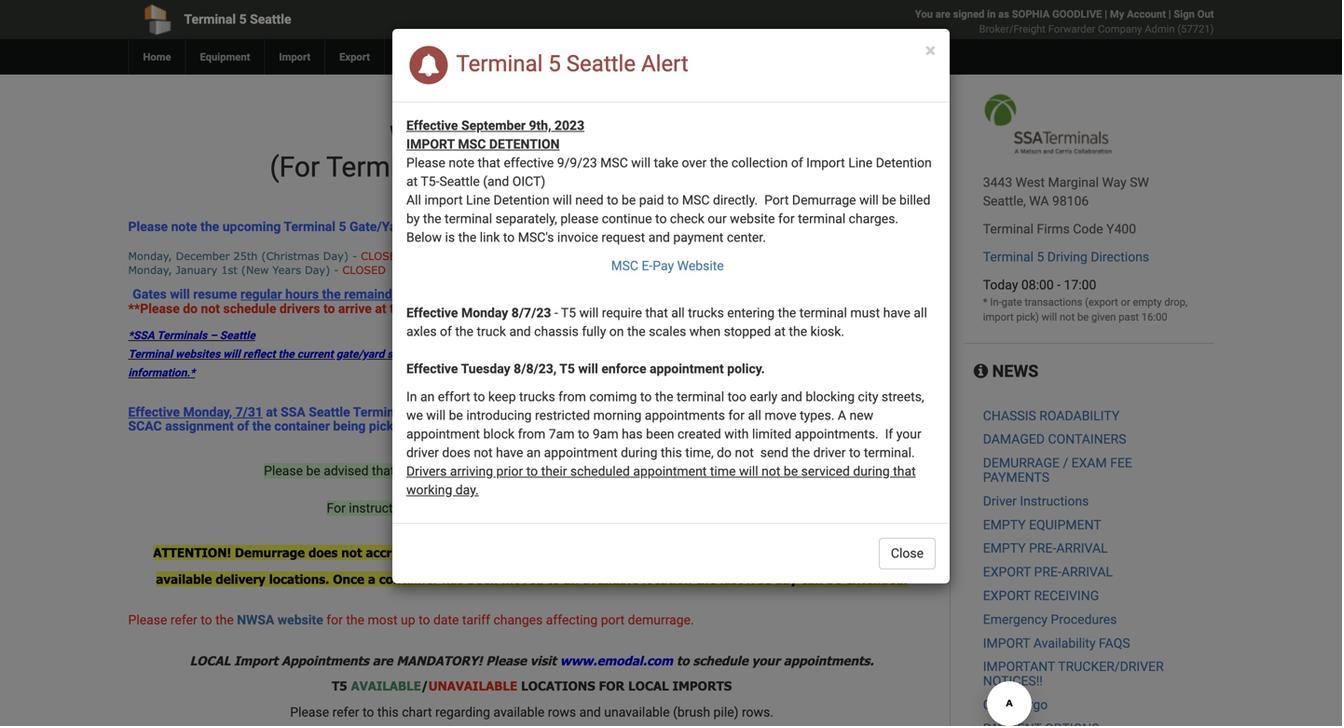Task type: vqa. For each thing, say whether or not it's contained in the screenshot.
9am
yes



Task type: describe. For each thing, give the bounding box(es) containing it.
the up the terminal.
[[908, 404, 926, 420]]

been inside attention! demurrage does not accrue until containers are moved into deliverable locations. please see chart below for available delivery locations. once a container has been moved to an available location the last free day can be extended.
[[467, 571, 498, 587]]

appointment down time,
[[633, 464, 707, 479]]

not right may
[[782, 348, 798, 361]]

2023 inside weekend gate guidelines please be advised that beginning june 3, 2023 t5 will be open for a fee based weekend gate. this will not affect container free time. for instructions on participation please refer to the
[[503, 463, 532, 479]]

0 horizontal spatial local
[[190, 653, 230, 668]]

must
[[484, 404, 520, 420]]

once
[[333, 571, 364, 587]]

0 vertical spatial an
[[420, 389, 435, 404]]

to down available on the bottom of the page
[[363, 704, 374, 720]]

separately,
[[495, 211, 557, 226]]

and right rows
[[579, 704, 601, 720]]

the down once
[[346, 612, 364, 628]]

please inside weekend gate guidelines please be advised that beginning june 3, 2023 t5 will be open for a fee based weekend gate. this will not affect container free time. for instructions on participation please refer to the
[[515, 501, 553, 516]]

9am
[[593, 426, 618, 442]]

t5 inside weekend gate guidelines please be advised that beginning june 3, 2023 t5 will be open for a fee based weekend gate. this will not affect container free time. for instructions on participation please refer to the
[[535, 463, 550, 479]]

schedule.
[[412, 219, 468, 234]]

effective for effective september 9th, 2023 import msc detention please note that effective 9/9/23 msc will take over the collection of import line detention at t5-seattle (and oict) all import line detention will need to be paid to msc directly.  port demurrage will be billed by the terminal separately, please continue to check our website for terminal charges. below is the link to msc's invoice request and payment center.
[[406, 118, 458, 133]]

time
[[710, 464, 736, 479]]

to right link on the top of page
[[503, 230, 515, 245]]

1 horizontal spatial schedule
[[693, 653, 748, 668]]

created
[[678, 426, 721, 442]]

trucks
[[441, 404, 481, 420]]

trucks inside in an effort to keep trucks from comimg to the terminal too early and blocking city streets, we will be introducing restricted morning appointments for all move types. a new appointment block from 7am to 9am has been created with limited appointments.  if your driver does not have an appointment during this time, do not  send the driver to terminal. drivers arriving prior to their scheduled appointment time will not be serviced during that working day.
[[519, 389, 555, 404]]

container inside attention! demurrage does not accrue until containers are moved into deliverable locations. please see chart below for available delivery locations. once a container has been moved to an available location the last free day can be extended.
[[379, 571, 438, 587]]

weekend
[[716, 463, 767, 479]]

today for today is tuesday, december 19
[[753, 85, 789, 101]]

will down guidelines
[[553, 463, 573, 479]]

1 horizontal spatial detention
[[876, 155, 932, 171]]

to up 'truck'
[[501, 301, 513, 316]]

gates
[[133, 287, 167, 302]]

2 vertical spatial monday,
[[183, 404, 232, 420]]

import inside chassis roadability damaged containers demurrage / exam fee payments driver instructions empty equipment empty pre-arrival export pre-arrival export receiving emergency procedures import availability faqs important trucker/driver notices!! oog cargo
[[983, 635, 1030, 651]]

0 vertical spatial day)
[[323, 249, 349, 262]]

to left arrive
[[323, 301, 335, 316]]

3,
[[490, 463, 499, 479]]

terminal inside - t5 will require that all trucks entering the terminal must have all axles of the truck and chassis fully on the scales when stopped at the kiosk.
[[799, 305, 847, 321]]

below
[[851, 545, 889, 560]]

t5 down appointments at bottom left
[[332, 678, 347, 693]]

a inside weekend gate guidelines please be advised that beginning june 3, 2023 t5 will be open for a fee based weekend gate. this will not affect container free time. for instructions on participation please refer to the
[[645, 463, 652, 479]]

from inside '*ssa terminals – seattle terminal websites will reflect the current gate/yard schedules. please do not rely on information from outside parties as they may not reflect the most up to date information.*'
[[614, 348, 638, 361]]

the down kiosk.
[[836, 348, 852, 361]]

weekend gate guidelines please be advised that beginning june 3, 2023 t5 will be open for a fee based weekend gate. this will not affect container free time. for instructions on participation please refer to the
[[264, 445, 800, 516]]

be down guidelines
[[576, 463, 590, 479]]

arrive
[[338, 301, 372, 316]]

for inside attention! demurrage does not accrue until containers are moved into deliverable locations. please see chart below for available delivery locations. once a container has been moved to an available location the last free day can be extended.
[[893, 545, 910, 560]]

will right we
[[426, 408, 446, 423]]

january
[[176, 263, 217, 277]]

seattle for terminal 5 seattle
[[250, 12, 291, 27]]

scac
[[128, 419, 162, 434]]

a inside attention! demurrage does not accrue until containers are moved into deliverable locations. please see chart below for available delivery locations. once a container has been moved to an available location the last free day can be extended.
[[368, 571, 375, 587]]

charges.
[[849, 211, 899, 226]]

the down effective monday 8/7/23
[[455, 324, 474, 339]]

0 horizontal spatial your
[[752, 653, 780, 668]]

demurrage inside effective september 9th, 2023 import msc detention please note that effective 9/9/23 msc will take over the collection of import line detention at t5-seattle (and oict) all import line detention will need to be paid to msc directly.  port demurrage will be billed by the terminal separately, please continue to check our website for terminal charges. below is the link to msc's invoice request and payment center.
[[792, 192, 856, 208]]

the left current
[[278, 348, 294, 361]]

terminals inside '*ssa terminals – seattle terminal websites will reflect the current gate/yard schedules. please do not rely on information from outside parties as they may not reflect the most up to date information.*'
[[157, 329, 207, 342]]

container inside weekend gate guidelines please be advised that beginning june 3, 2023 t5 will be open for a fee based weekend gate. this will not affect container free time. for instructions on participation please refer to the
[[530, 482, 585, 497]]

driver
[[983, 493, 1017, 509]]

terminal up 9/9/23 in the left of the page
[[543, 120, 652, 153]]

properly
[[740, 404, 788, 420]]

information
[[552, 348, 611, 361]]

check
[[670, 211, 704, 226]]

t5-
[[421, 174, 439, 189]]

2 horizontal spatial available
[[583, 571, 639, 587]]

not inside weekend gate guidelines please be advised that beginning june 3, 2023 t5 will be open for a fee based weekend gate. this will not affect container free time. for instructions on participation please refer to the
[[471, 482, 490, 497]]

as inside '*ssa terminals – seattle terminal websites will reflect the current gate/yard schedules. please do not rely on information from outside parties as they may not reflect the most up to date information.*'
[[719, 348, 730, 361]]

invoice
[[557, 230, 598, 245]]

seattle for terminal 5 seattle alert
[[566, 50, 636, 77]]

the left upcoming
[[200, 219, 219, 234]]

the left ssa
[[252, 419, 271, 434]]

sc
[[622, 258, 638, 274]]

does inside in an effort to keep trucks from comimg to the terminal too early and blocking city streets, we will be introducing restricted morning appointments for all move types. a new appointment block from 7am to 9am has been created with limited appointments.  if your driver does not have an appointment during this time, do not  send the driver to terminal. drivers arriving prior to their scheduled appointment time will not be serviced during that working day.
[[442, 445, 471, 460]]

terminal left the charges.
[[798, 211, 846, 226]]

up.
[[411, 419, 430, 434]]

chassis
[[534, 324, 579, 339]]

1 horizontal spatial is
[[792, 85, 802, 101]]

1 vertical spatial arrival
[[1061, 564, 1113, 580]]

drivers
[[280, 301, 320, 316]]

at inside at ssa seattle terminals all trucks must have their license plate and rfid tag properly paired in emodal to the scac assignment of the container being picked up.
[[266, 404, 277, 420]]

schedule inside 'gates will resume regular hours the remainder of those weeks **please do not schedule drivers to arrive at the terminals prior to gate opening at 8:00 am!**'
[[223, 301, 276, 316]]

1 vertical spatial from
[[558, 389, 586, 404]]

- down gate/yard
[[352, 249, 357, 262]]

streets,
[[882, 389, 924, 404]]

to up mandatory! on the left
[[419, 612, 430, 628]]

the up appointments
[[655, 389, 673, 404]]

1 vertical spatial monday,
[[128, 263, 172, 277]]

–
[[210, 329, 217, 342]]

on inside '*ssa terminals – seattle terminal websites will reflect the current gate/yard schedules. please do not rely on information from outside parties as they may not reflect the most up to date information.*'
[[537, 348, 550, 361]]

import inside today                                                                                                                                                                                                                                                                                                                                                                                                                                                                                                                                                                                                                                                                                                           08:00 - 17:00 * in-gate transactions (export or empty drop, import pick) will not be given past 16:00
[[983, 311, 1014, 323]]

will inside 'gates will resume regular hours the remainder of those weeks **please do not schedule drivers to arrive at the terminals prior to gate opening at 8:00 am!**'
[[170, 287, 190, 302]]

as inside you are signed in as sophia goodlive | my account | sign out broker/freight forwarder company admin (57721)
[[998, 8, 1009, 20]]

outside
[[641, 348, 678, 361]]

of inside 'gates will resume regular hours the remainder of those weeks **please do not schedule drivers to arrive at the terminals prior to gate opening at 8:00 am!**'
[[407, 287, 419, 302]]

the right hours
[[322, 287, 341, 302]]

receiving
[[1034, 588, 1099, 603]]

appointment down parties
[[650, 361, 724, 377]]

appointment down all
[[406, 426, 480, 442]]

please inside effective september 9th, 2023 import msc detention please note that effective 9/9/23 msc will take over the collection of import line detention at t5-seattle (and oict) all import line detention will need to be paid to msc directly.  port demurrage will be billed by the terminal separately, please continue to check our website for terminal charges. below is the link to msc's invoice request and payment center.
[[560, 211, 599, 226]]

t5 inside the welcome to terminal 5 (for terminal map click here, t5 yard map )
[[634, 151, 666, 184]]

/ inside chassis roadability damaged containers demurrage / exam fee payments driver instructions empty equipment empty pre-arrival export pre-arrival export receiving emergency procedures import availability faqs important trucker/driver notices!! oog cargo
[[1063, 455, 1068, 471]]

1 reflect from the left
[[243, 348, 275, 361]]

tariff
[[462, 612, 490, 628]]

to right paid
[[667, 192, 679, 208]]

0 vertical spatial moved
[[536, 545, 578, 560]]

notices!!
[[983, 673, 1043, 689]]

nwsa
[[237, 612, 274, 628]]

not down send on the right of page
[[762, 464, 780, 479]]

2 horizontal spatial all
[[914, 305, 927, 321]]

1 vertical spatial local
[[628, 678, 669, 693]]

import inside effective september 9th, 2023 import msc detention please note that effective 9/9/23 msc will take over the collection of import line detention at t5-seattle (and oict) all import line detention will need to be paid to msc directly.  port demurrage will be billed by the terminal separately, please continue to check our website for terminal charges. below is the link to msc's invoice request and payment center.
[[806, 155, 845, 171]]

0 horizontal spatial all
[[671, 305, 685, 321]]

the left kiosk.
[[789, 324, 807, 339]]

will right "time"
[[739, 464, 758, 479]]

kiosk.
[[810, 324, 844, 339]]

be down send on the right of page
[[784, 464, 798, 479]]

0 vertical spatial pre-
[[1029, 541, 1056, 556]]

today                                                                                                                                                                                                                                                                                                                                                                                                                                                                                                                                                                                                                                                                                                           08:00 - 17:00 * in-gate transactions (export or empty drop, import pick) will not be given past 16:00
[[983, 277, 1188, 323]]

resume
[[193, 287, 237, 302]]

fee
[[1110, 455, 1132, 471]]

do inside 'gates will resume regular hours the remainder of those weeks **please do not schedule drivers to arrive at the terminals prior to gate opening at 8:00 am!**'
[[183, 301, 198, 316]]

be up the charges.
[[882, 192, 896, 208]]

the right by
[[423, 211, 441, 226]]

2 vertical spatial msc
[[682, 192, 710, 208]]

will left the take
[[631, 155, 651, 171]]

seattle inside effective september 9th, 2023 import msc detention please note that effective 9/9/23 msc will take over the collection of import line detention at t5-seattle (and oict) all import line detention will need to be paid to msc directly.  port demurrage will be billed by the terminal separately, please continue to check our website for terminal charges. below is the link to msc's invoice request and payment center.
[[439, 174, 480, 189]]

rfid inside at ssa seattle terminals all trucks must have their license plate and rfid tag properly paired in emodal to the scac assignment of the container being picked up.
[[687, 404, 714, 420]]

0 horizontal spatial date
[[433, 612, 459, 628]]

(brush
[[673, 704, 710, 720]]

m
[[611, 259, 622, 273]]

1 driver from the left
[[406, 445, 439, 460]]

rely
[[516, 348, 534, 361]]

to inside at ssa seattle terminals all trucks must have their license plate and rfid tag properly paired in emodal to the scac assignment of the container being picked up.
[[893, 404, 904, 420]]

advised
[[324, 463, 369, 479]]

to left the terminal.
[[849, 445, 861, 460]]

equipment
[[200, 51, 250, 63]]

0 vertical spatial arrival
[[1056, 541, 1108, 556]]

regular
[[240, 287, 282, 302]]

in inside you are signed in as sophia goodlive | my account | sign out broker/freight forwarder company admin (57721)
[[987, 8, 996, 20]]

terminal up september
[[456, 50, 543, 77]]

not up june
[[474, 445, 493, 460]]

picked
[[369, 419, 408, 434]]

please note the upcoming terminal 5 gate/yard schedule.
[[128, 219, 468, 234]]

free inside weekend gate guidelines please be advised that beginning june 3, 2023 t5 will be open for a fee based weekend gate. this will not affect container free time. for instructions on participation please refer to the
[[588, 482, 611, 497]]

1 vertical spatial msc
[[600, 155, 628, 171]]

has inside attention! demurrage does not accrue until containers are moved into deliverable locations. please see chart below for available delivery locations. once a container has been moved to an available location the last free day can be extended.
[[442, 571, 464, 587]]

yard
[[673, 151, 729, 184]]

on inside - t5 will require that all trucks entering the terminal must have all axles of the truck and chassis fully on the scales when stopped at the kiosk.
[[609, 324, 624, 339]]

emodal
[[846, 404, 889, 420]]

can
[[801, 571, 823, 587]]

1 vertical spatial note
[[171, 219, 197, 234]]

parties
[[681, 348, 716, 361]]

the up gate.
[[792, 445, 810, 460]]

please down 'attention!' at left bottom
[[128, 612, 167, 628]]

will left need
[[553, 192, 572, 208]]

too
[[727, 389, 747, 404]]

0 horizontal spatial msc
[[458, 137, 486, 152]]

please refer to the nwsa website for the most up to date tariff changes affecting port demurrage.
[[128, 612, 694, 628]]

to right need
[[607, 192, 618, 208]]

tuesday,
[[805, 85, 855, 101]]

1 vertical spatial website
[[278, 612, 323, 628]]

does inside attention! demurrage does not accrue until containers are moved into deliverable locations. please see chart below for available delivery locations. once a container has been moved to an available location the last free day can be extended.
[[308, 545, 338, 560]]

upcoming
[[222, 219, 281, 234]]

0 horizontal spatial import
[[234, 653, 278, 668]]

instructions
[[1020, 493, 1089, 509]]

the inside weekend gate guidelines please be advised that beginning june 3, 2023 t5 will be open for a fee based weekend gate. this will not affect container free time. for instructions on participation please refer to the
[[601, 501, 619, 516]]

up inside '*ssa terminals – seattle terminal websites will reflect the current gate/yard schedules. please do not rely on information from outside parties as they may not reflect the most up to date information.*'
[[883, 348, 896, 361]]

wa
[[1029, 193, 1049, 209]]

to up guidelines
[[578, 426, 589, 442]]

effective for effective monday 8/7/23
[[406, 305, 458, 321]]

- up arrive
[[334, 263, 339, 277]]

0 horizontal spatial rfid
[[433, 419, 461, 434]]

effective
[[504, 155, 554, 171]]

refer inside weekend gate guidelines please be advised that beginning june 3, 2023 t5 will be open for a fee based weekend gate. this will not affect container free time. for instructions on participation please refer to the
[[556, 501, 583, 516]]

are inside you are signed in as sophia goodlive | my account | sign out broker/freight forwarder company admin (57721)
[[935, 8, 950, 20]]

2 vertical spatial from
[[518, 426, 545, 442]]

the inside attention! demurrage does not accrue until containers are moved into deliverable locations. please see chart below for available delivery locations. once a container has been moved to an available location the last free day can be extended.
[[696, 571, 716, 587]]

have inside at ssa seattle terminals all trucks must have their license plate and rfid tag properly paired in emodal to the scac assignment of the container being picked up.
[[523, 404, 551, 420]]

terminal down the seattle,
[[983, 221, 1034, 237]]

0 horizontal spatial available
[[156, 571, 212, 587]]

oog
[[983, 697, 1010, 712]]

0 horizontal spatial this
[[377, 704, 399, 720]]

news
[[988, 362, 1039, 381]]

be up continue
[[622, 192, 636, 208]]

license
[[584, 404, 626, 420]]

terminal up link on the top of page
[[445, 211, 492, 226]]

1 horizontal spatial import
[[279, 51, 310, 63]]

for up appointments at bottom left
[[326, 612, 343, 628]]

of inside effective september 9th, 2023 import msc detention please note that effective 9/9/23 msc will take over the collection of import line detention at t5-seattle (and oict) all import line detention will need to be paid to msc directly.  port demurrage will be billed by the terminal separately, please continue to check our website for terminal charges. below is the link to msc's invoice request and payment center.
[[791, 155, 803, 171]]

and inside in an effort to keep trucks from comimg to the terminal too early and blocking city streets, we will be introducing restricted morning appointments for all move types. a new appointment block from 7am to 9am has been created with limited appointments.  if your driver does not have an appointment during this time, do not  send the driver to terminal. drivers arriving prior to their scheduled appointment time will not be serviced during that working day.
[[781, 389, 802, 404]]

will down arriving
[[448, 482, 468, 497]]

in inside at ssa seattle terminals all trucks must have their license plate and rfid tag properly paired in emodal to the scac assignment of the container being picked up.
[[832, 404, 842, 420]]

have inside in an effort to keep trucks from comimg to the terminal too early and blocking city streets, we will be introducing restricted morning appointments for all move types. a new appointment block from 7am to 9am has been created with limited appointments.  if your driver does not have an appointment during this time, do not  send the driver to terminal. drivers arriving prior to their scheduled appointment time will not be serviced during that working day.
[[496, 445, 523, 460]]

appointment down 7am
[[544, 445, 618, 460]]

do inside in an effort to keep trucks from comimg to the terminal too early and blocking city streets, we will be introducing restricted morning appointments for all move types. a new appointment block from 7am to 9am has been created with limited appointments.  if your driver does not have an appointment during this time, do not  send the driver to terminal. drivers arriving prior to their scheduled appointment time will not be serviced during that working day.
[[717, 445, 732, 460]]

mandatory!
[[396, 653, 482, 668]]

0 horizontal spatial detention
[[494, 192, 549, 208]]

require
[[602, 305, 642, 321]]

to up imports
[[676, 653, 689, 668]]

0 vertical spatial closed
[[361, 249, 404, 262]]

the up axles
[[390, 301, 408, 316]]

tag
[[718, 404, 737, 420]]

to inside the welcome to terminal 5 (for terminal map click here, t5 yard map )
[[512, 120, 537, 153]]

be left advised
[[306, 463, 320, 479]]

1 horizontal spatial december
[[858, 85, 918, 101]]

to left nwsa
[[201, 612, 212, 628]]

gate.
[[771, 463, 800, 479]]

those
[[422, 287, 455, 302]]

terminal up "08:00"
[[983, 249, 1034, 265]]

5 left gate/yard
[[339, 219, 346, 234]]

participation
[[439, 501, 512, 516]]

t5 inside - t5 will require that all trucks entering the terminal must have all axles of the truck and chassis fully on the scales when stopped at the kiosk.
[[561, 305, 576, 321]]

1 vertical spatial day)
[[305, 263, 330, 277]]

the right entering
[[778, 305, 796, 321]]

import availability faqs link
[[983, 635, 1130, 651]]

1 horizontal spatial available
[[493, 704, 545, 720]]

t5 down information
[[559, 361, 575, 377]]

oog cargo link
[[983, 697, 1048, 712]]

trucks inside - t5 will require that all trucks entering the terminal must have all axles of the truck and chassis fully on the scales when stopped at the kiosk.
[[688, 305, 724, 321]]

with
[[724, 426, 749, 442]]

will inside '*ssa terminals – seattle terminal websites will reflect the current gate/yard schedules. please do not rely on information from outside parties as they may not reflect the most up to date information.*'
[[223, 348, 240, 361]]

be down the effort
[[449, 408, 463, 423]]

the left nwsa
[[215, 612, 234, 628]]

available
[[351, 678, 421, 693]]

september
[[461, 118, 526, 133]]

at left the 8:00
[[596, 301, 607, 316]]

terminal up (christmas
[[284, 219, 336, 234]]

not inside 'gates will resume regular hours the remainder of those weeks **please do not schedule drivers to arrive at the terminals prior to gate opening at 8:00 am!**'
[[201, 301, 220, 316]]

2 export from the top
[[983, 588, 1031, 603]]

day
[[775, 571, 797, 587]]

appointments
[[645, 408, 725, 423]]

0 horizontal spatial during
[[621, 445, 657, 460]]

container inside at ssa seattle terminals all trucks must have their license plate and rfid tag properly paired in emodal to the scac assignment of the container being picked up.
[[274, 419, 330, 434]]

in
[[406, 389, 417, 404]]

import inside effective september 9th, 2023 import msc detention please note that effective 9/9/23 msc will take over the collection of import line detention at t5-seattle (and oict) all import line detention will need to be paid to msc directly.  port demurrage will be billed by the terminal separately, please continue to check our website for terminal charges. below is the link to msc's invoice request and payment center.
[[424, 192, 463, 208]]

forwarder
[[1048, 23, 1095, 35]]

drop,
[[1164, 296, 1188, 308]]

weekend
[[446, 445, 506, 460]]

city
[[858, 389, 878, 404]]

refer for please refer to this chart regarding available rows and unavailable (brush pile) rows.
[[332, 704, 359, 720]]

terminal up equipment link
[[184, 12, 236, 27]]

*
[[983, 296, 988, 308]]

to left keep
[[473, 389, 485, 404]]

not left the rely
[[497, 348, 513, 361]]

terminal firms code y400
[[983, 221, 1136, 237]]

please down appointments at bottom left
[[290, 704, 329, 720]]

chart inside attention! demurrage does not accrue until containers are moved into deliverable locations. please see chart below for available delivery locations. once a container has been moved to an available location the last free day can be extended.
[[815, 545, 848, 560]]

effective for effective tuesday 8/8/23, t5 will enforce appointment policy.
[[406, 361, 458, 377]]

5 inside the welcome to terminal 5 (for terminal map click here, t5 yard map )
[[659, 120, 674, 153]]

containers
[[443, 545, 508, 560]]

beginning
[[398, 463, 455, 479]]

8:00
[[610, 301, 637, 316]]

on inside weekend gate guidelines please be advised that beginning june 3, 2023 t5 will be open for a fee based weekend gate. this will not affect container free time. for instructions on participation please refer to the
[[421, 501, 435, 516]]

7am
[[549, 426, 575, 442]]

welcome to terminal 5 (for terminal map click here, t5 yard map )
[[263, 120, 801, 184]]

prior inside in an effort to keep trucks from comimg to the terminal too early and blocking city streets, we will be introducing restricted morning appointments for all move types. a new appointment block from 7am to 9am has been created with limited appointments.  if your driver does not have an appointment during this time, do not  send the driver to terminal. drivers arriving prior to their scheduled appointment time will not be serviced during that working day.
[[496, 464, 523, 479]]

2 vertical spatial are
[[373, 653, 393, 668]]

changes
[[493, 612, 543, 628]]

and inside at ssa seattle terminals all trucks must have their license plate and rfid tag properly paired in emodal to the scac assignment of the container being picked up.
[[662, 404, 683, 420]]

0 horizontal spatial chart
[[402, 704, 432, 720]]

0 horizontal spatial most
[[368, 612, 398, 628]]

free inside attention! demurrage does not accrue until containers are moved into deliverable locations. please see chart below for available delivery locations. once a container has been moved to an available location the last free day can be extended.
[[746, 571, 771, 587]]

ssa
[[281, 404, 305, 420]]

has inside in an effort to keep trucks from comimg to the terminal too early and blocking city streets, we will be introducing restricted morning appointments for all move types. a new appointment block from 7am to 9am has been created with limited appointments.  if your driver does not have an appointment during this time, do not  send the driver to terminal. drivers arriving prior to their scheduled appointment time will not be serviced during that working day.
[[622, 426, 643, 442]]



Task type: locate. For each thing, give the bounding box(es) containing it.
1 vertical spatial been
[[467, 571, 498, 587]]

do inside '*ssa terminals – seattle terminal websites will reflect the current gate/yard schedules. please do not rely on information from outside parties as they may not reflect the most up to date information.*'
[[481, 348, 494, 361]]

demurrage
[[983, 455, 1060, 471]]

effective for effective monday, 7/31
[[128, 404, 180, 420]]

your
[[896, 426, 921, 442], [752, 653, 780, 668]]

5 for terminal 5 seattle alert
[[548, 50, 561, 77]]

1 horizontal spatial rfid
[[687, 404, 714, 420]]

0 vertical spatial this
[[661, 445, 682, 460]]

a left fee
[[645, 463, 652, 479]]

1 vertical spatial demurrage
[[235, 545, 305, 560]]

1 vertical spatial 2023
[[503, 463, 532, 479]]

export
[[339, 51, 370, 63]]

2 | from the left
[[1168, 8, 1171, 20]]

0 horizontal spatial import
[[424, 192, 463, 208]]

monday
[[461, 305, 508, 321]]

0 vertical spatial local
[[190, 653, 230, 668]]

info circle image
[[974, 363, 988, 379]]

0 horizontal spatial |
[[1105, 8, 1107, 20]]

and right plate
[[662, 404, 683, 420]]

3443 west marginal way sw seattle, wa 98106
[[983, 175, 1149, 209]]

1 | from the left
[[1105, 8, 1107, 20]]

1 vertical spatial import
[[983, 311, 1014, 323]]

0 horizontal spatial locations.
[[269, 571, 329, 587]]

to inside attention! demurrage does not accrue until containers are moved into deliverable locations. please see chart below for available delivery locations. once a container has been moved to an available location the last free day can be extended.
[[547, 571, 560, 587]]

transactions
[[1025, 296, 1082, 308]]

0 vertical spatial line
[[848, 155, 873, 171]]

equipment link
[[185, 39, 264, 75]]

0 vertical spatial empty
[[983, 517, 1026, 532]]

0 vertical spatial a
[[645, 463, 652, 479]]

2 driver from the left
[[813, 445, 846, 460]]

link
[[488, 419, 513, 434]]

today for today                                                                                                                                                                                                                                                                                                                                                                                                                                                                                                                                                                                                                                                                                                           08:00 - 17:00 * in-gate transactions (export or empty drop, import pick) will not be given past 16:00
[[983, 277, 1018, 293]]

here,
[[568, 151, 627, 184]]

0 horizontal spatial up
[[401, 612, 415, 628]]

0 vertical spatial during
[[621, 445, 657, 460]]

seattle inside at ssa seattle terminals all trucks must have their license plate and rfid tag properly paired in emodal to the scac assignment of the container being picked up.
[[309, 404, 350, 420]]

0 horizontal spatial has
[[442, 571, 464, 587]]

nwsa website link
[[237, 612, 323, 628]]

locations. up nwsa website link
[[269, 571, 329, 587]]

this down available on the bottom of the page
[[377, 704, 399, 720]]

broker/freight
[[979, 23, 1046, 35]]

trucks up the when
[[688, 305, 724, 321]]

of right assignment
[[237, 419, 249, 434]]

up
[[883, 348, 896, 361], [401, 612, 415, 628]]

1 horizontal spatial an
[[526, 445, 541, 460]]

1 vertical spatial detention
[[494, 192, 549, 208]]

not inside attention! demurrage does not accrue until containers are moved into deliverable locations. please see chart below for available delivery locations. once a container has been moved to an available location the last free day can be extended.
[[341, 545, 362, 560]]

0 horizontal spatial website
[[278, 612, 323, 628]]

past
[[1119, 311, 1139, 323]]

up up streets,
[[883, 348, 896, 361]]

0 vertical spatial website
[[730, 211, 775, 226]]

1 horizontal spatial locations.
[[682, 545, 743, 560]]

2 map from the left
[[736, 151, 791, 184]]

effective down schedules. on the left top of page
[[406, 361, 458, 377]]

emergency procedures link
[[983, 612, 1117, 627]]

7/31
[[235, 404, 263, 420]]

1 vertical spatial on
[[537, 348, 550, 361]]

1 vertical spatial do
[[481, 348, 494, 361]]

1 vertical spatial closed
[[342, 263, 386, 277]]

0 horizontal spatial terminals
[[157, 329, 207, 342]]

0 horizontal spatial driver
[[406, 445, 439, 460]]

t5 up paid
[[634, 151, 666, 184]]

do
[[183, 301, 198, 316], [481, 348, 494, 361], [717, 445, 732, 460]]

terminal up all
[[326, 151, 434, 184]]

msc down september
[[458, 137, 486, 152]]

until
[[411, 545, 439, 560]]

of inside at ssa seattle terminals all trucks must have their license plate and rfid tag properly paired in emodal to the scac assignment of the container being picked up.
[[237, 419, 249, 434]]

rows.
[[742, 704, 774, 720]]

reflect down kiosk.
[[801, 348, 833, 361]]

please inside attention! demurrage does not accrue until containers are moved into deliverable locations. please see chart below for available delivery locations. once a container has been moved to an available location the last free day can be extended.
[[746, 545, 787, 560]]

chart down available on the bottom of the page
[[402, 704, 432, 720]]

on down require
[[609, 324, 624, 339]]

detention
[[489, 137, 560, 152]]

home link
[[128, 39, 185, 75]]

1 horizontal spatial your
[[896, 426, 921, 442]]

seattle left alert
[[566, 50, 636, 77]]

billed
[[899, 192, 930, 208]]

gate up chassis
[[516, 301, 542, 316]]

from up gate
[[518, 426, 545, 442]]

most down must
[[855, 348, 881, 361]]

1 vertical spatial have
[[523, 404, 551, 420]]

0 horizontal spatial please
[[515, 501, 553, 516]]

2023
[[555, 118, 584, 133], [503, 463, 532, 479]]

export
[[983, 564, 1031, 580], [983, 588, 1031, 603]]

at
[[406, 174, 418, 189], [375, 301, 386, 316], [596, 301, 607, 316], [774, 324, 786, 339], [266, 404, 277, 420]]

1 vertical spatial your
[[752, 653, 780, 668]]

an inside attention! demurrage does not accrue until containers are moved into deliverable locations. please see chart below for available delivery locations. once a container has been moved to an available location the last free day can be extended.
[[564, 571, 579, 587]]

an up affecting
[[564, 571, 579, 587]]

do right **please
[[183, 301, 198, 316]]

entering
[[727, 305, 775, 321]]

1 vertical spatial please
[[515, 501, 553, 516]]

0 horizontal spatial is
[[445, 230, 455, 245]]

0 vertical spatial detention
[[876, 155, 932, 171]]

december inside monday, december 25th (christmas day) - closed monday, january 1st (new years day) - closed
[[176, 249, 230, 262]]

terminal.
[[864, 445, 915, 460]]

2 horizontal spatial on
[[609, 324, 624, 339]]

be left given
[[1077, 311, 1089, 323]]

appointments.
[[784, 653, 874, 668]]

to right comimg
[[640, 389, 652, 404]]

2023 inside effective september 9th, 2023 import msc detention please note that effective 9/9/23 msc will take over the collection of import line detention at t5-seattle (and oict) all import line detention will need to be paid to msc directly.  port demurrage will be billed by the terminal separately, please continue to check our website for terminal charges. below is the link to msc's invoice request and payment center.
[[555, 118, 584, 133]]

will
[[631, 155, 651, 171], [553, 192, 572, 208], [859, 192, 879, 208], [170, 287, 190, 302], [579, 305, 599, 321], [1042, 311, 1057, 323], [223, 348, 240, 361], [578, 361, 598, 377], [426, 408, 446, 423], [553, 463, 573, 479], [739, 464, 758, 479], [448, 482, 468, 497]]

date inside '*ssa terminals – seattle terminal websites will reflect the current gate/yard schedules. please do not rely on information from outside parties as they may not reflect the most up to date information.*'
[[911, 348, 933, 361]]

will down information
[[578, 361, 598, 377]]

- inside - t5 will require that all trucks entering the terminal must have all axles of the truck and chassis fully on the scales when stopped at the kiosk.
[[554, 305, 558, 321]]

2 empty from the top
[[983, 541, 1026, 556]]

- inside today                                                                                                                                                                                                                                                                                                                                                                                                                                                                                                                                                                                                                                                                                                           08:00 - 17:00 * in-gate transactions (export or empty drop, import pick) will not be given past 16:00
[[1057, 277, 1061, 293]]

been down plate
[[646, 426, 674, 442]]

types.
[[800, 408, 835, 423]]

1 empty from the top
[[983, 517, 1026, 532]]

1 export from the top
[[983, 564, 1031, 580]]

visit
[[530, 653, 556, 668]]

detention up billed
[[876, 155, 932, 171]]

1 horizontal spatial local
[[628, 678, 669, 693]]

demurrage down )
[[792, 192, 856, 208]]

and inside - t5 will require that all trucks entering the terminal must have all axles of the truck and chassis fully on the scales when stopped at the kiosk.
[[509, 324, 531, 339]]

seattle
[[250, 12, 291, 27], [566, 50, 636, 77], [439, 174, 480, 189], [220, 329, 255, 342], [309, 404, 350, 420]]

1 horizontal spatial /
[[1063, 455, 1068, 471]]

terminal 5 seattle image
[[983, 93, 1113, 155]]

have right must
[[883, 305, 911, 321]]

time.
[[614, 482, 643, 497]]

your up rows.
[[752, 653, 780, 668]]

out
[[1197, 8, 1214, 20]]

scheduled
[[570, 464, 630, 479]]

will up the charges.
[[859, 192, 879, 208]]

or
[[1121, 296, 1130, 308]]

(for
[[270, 151, 320, 184]]

at right arrive
[[375, 301, 386, 316]]

0 vertical spatial free
[[588, 482, 611, 497]]

not up once
[[341, 545, 362, 560]]

for inside weekend gate guidelines please be advised that beginning june 3, 2023 t5 will be open for a fee based weekend gate. this will not affect container free time. for instructions on participation please refer to the
[[625, 463, 642, 479]]

0 vertical spatial import
[[424, 192, 463, 208]]

1 vertical spatial this
[[377, 704, 399, 720]]

0 vertical spatial please
[[560, 211, 599, 226]]

years
[[273, 263, 301, 277]]

be inside today                                                                                                                                                                                                                                                                                                                                                                                                                                                                                                                                                                                                                                                                                                           08:00 - 17:00 * in-gate transactions (export or empty drop, import pick) will not be given past 16:00
[[1077, 311, 1089, 323]]

has down morning
[[622, 426, 643, 442]]

firms
[[1037, 221, 1070, 237]]

an right in
[[420, 389, 435, 404]]

(57721)
[[1177, 23, 1214, 35]]

will down the transactions
[[1042, 311, 1057, 323]]

1 vertical spatial today
[[983, 277, 1018, 293]]

16:00
[[1141, 311, 1167, 323]]

that down the terminal.
[[893, 464, 916, 479]]

to up if
[[893, 404, 904, 420]]

2 vertical spatial do
[[717, 445, 732, 460]]

1 vertical spatial up
[[401, 612, 415, 628]]

2 horizontal spatial container
[[530, 482, 585, 497]]

0 vertical spatial most
[[855, 348, 881, 361]]

1 horizontal spatial refer
[[332, 704, 359, 720]]

2 reflect from the left
[[801, 348, 833, 361]]

1 horizontal spatial most
[[855, 348, 881, 361]]

gate up pick)
[[1002, 296, 1022, 308]]

0 vertical spatial terminals
[[157, 329, 207, 342]]

that inside weekend gate guidelines please be advised that beginning june 3, 2023 t5 will be open for a fee based weekend gate. this will not affect container free time. for instructions on participation please refer to the
[[372, 463, 395, 479]]

0 vertical spatial prior
[[470, 301, 498, 316]]

1 horizontal spatial msc
[[600, 155, 628, 171]]

in right signed
[[987, 8, 996, 20]]

appointment
[[650, 361, 724, 377], [406, 426, 480, 442], [544, 445, 618, 460], [633, 464, 707, 479]]

refer
[[556, 501, 583, 516], [170, 612, 197, 628], [332, 704, 359, 720]]

rfid tag link
[[433, 419, 516, 434]]

available down 'attention!' at left bottom
[[156, 571, 212, 587]]

close
[[891, 546, 924, 561]]

been inside in an effort to keep trucks from comimg to the terminal too early and blocking city streets, we will be introducing restricted morning appointments for all move types. a new appointment block from 7am to 9am has been created with limited appointments.  if your driver does not have an appointment during this time, do not  send the driver to terminal. drivers arriving prior to their scheduled appointment time will not be serviced during that working day.
[[646, 426, 674, 442]]

trucker/driver
[[1058, 659, 1164, 674]]

1 horizontal spatial |
[[1168, 8, 1171, 20]]

have inside - t5 will require that all trucks entering the terminal must have all axles of the truck and chassis fully on the scales when stopped at the kiosk.
[[883, 305, 911, 321]]

0 horizontal spatial been
[[467, 571, 498, 587]]

0 horizontal spatial demurrage
[[235, 545, 305, 560]]

reflect left current
[[243, 348, 275, 361]]

rows
[[548, 704, 576, 720]]

0 horizontal spatial line
[[466, 192, 490, 208]]

1 horizontal spatial line
[[848, 155, 873, 171]]

all right must
[[914, 305, 927, 321]]

will up fully
[[579, 305, 599, 321]]

directions
[[1091, 249, 1149, 265]]

×
[[925, 39, 936, 62]]

pre- down "empty pre-arrival" link
[[1034, 564, 1061, 580]]

have down block
[[496, 445, 523, 460]]

1 vertical spatial refer
[[170, 612, 197, 628]]

do up the 'tuesday'
[[481, 348, 494, 361]]

2 vertical spatial refer
[[332, 704, 359, 720]]

to up effective
[[512, 120, 537, 153]]

msc up check
[[682, 192, 710, 208]]

gate inside 'gates will resume regular hours the remainder of those weeks **please do not schedule drivers to arrive at the terminals prior to gate opening at 8:00 am!**'
[[516, 301, 542, 316]]

to down gate
[[526, 464, 538, 479]]

gate
[[509, 445, 541, 460]]

0 horizontal spatial from
[[518, 426, 545, 442]]

that right advised
[[372, 463, 395, 479]]

in left new
[[832, 404, 842, 420]]

in
[[987, 8, 996, 20], [832, 404, 842, 420]]

most inside '*ssa terminals – seattle terminal websites will reflect the current gate/yard schedules. please do not rely on information from outside parties as they may not reflect the most up to date information.*'
[[855, 348, 881, 361]]

- up the transactions
[[1057, 277, 1061, 293]]

export up emergency
[[983, 588, 1031, 603]]

(christmas
[[261, 249, 319, 262]]

click
[[504, 151, 561, 184]]

policy.
[[727, 361, 765, 377]]

seattle for at ssa seattle terminals all trucks must have their license plate and rfid tag properly paired in emodal to the scac assignment of the container being picked up.
[[309, 404, 350, 420]]

0 horizontal spatial /
[[421, 678, 428, 693]]

| left my
[[1105, 8, 1107, 20]]

will right websites
[[223, 348, 240, 361]]

information.*
[[128, 366, 195, 379]]

map up port at the top of page
[[736, 151, 791, 184]]

0 vertical spatial monday,
[[128, 249, 172, 262]]

on
[[609, 324, 624, 339], [537, 348, 550, 361], [421, 501, 435, 516]]

please up gates
[[128, 219, 168, 234]]

today inside today                                                                                                                                                                                                                                                                                                                                                                                                                                                                                                                                                                                                                                                                                                           08:00 - 17:00 * in-gate transactions (export or empty drop, import pick) will not be given past 16:00
[[983, 277, 1018, 293]]

date left tariff
[[433, 612, 459, 628]]

that inside in an effort to keep trucks from comimg to the terminal too early and blocking city streets, we will be introducing restricted morning appointments for all move types. a new appointment block from 7am to 9am has been created with limited appointments.  if your driver does not have an appointment during this time, do not  send the driver to terminal. drivers arriving prior to their scheduled appointment time will not be serviced during that working day.
[[893, 464, 916, 479]]

detention
[[876, 155, 932, 171], [494, 192, 549, 208]]

the down require
[[627, 324, 646, 339]]

seattle up import link
[[250, 12, 291, 27]]

0 vertical spatial their
[[554, 404, 581, 420]]

1 vertical spatial import
[[983, 635, 1030, 651]]

terminal inside in an effort to keep trucks from comimg to the terminal too early and blocking city streets, we will be introducing restricted morning appointments for all move types. a new appointment block from 7am to 9am has been created with limited appointments.  if your driver does not have an appointment during this time, do not  send the driver to terminal. drivers arriving prior to their scheduled appointment time will not be serviced during that working day.
[[677, 389, 724, 404]]

are up available on the bottom of the page
[[373, 653, 393, 668]]

equipment
[[1029, 517, 1101, 532]]

0 vertical spatial do
[[183, 301, 198, 316]]

trucks
[[688, 305, 724, 321], [519, 389, 555, 404]]

for inside in an effort to keep trucks from comimg to the terminal too early and blocking city streets, we will be introducing restricted morning appointments for all move types. a new appointment block from 7am to 9am has been created with limited appointments.  if your driver does not have an appointment during this time, do not  send the driver to terminal. drivers arriving prior to their scheduled appointment time will not be serviced during that working day.
[[728, 408, 745, 423]]

0 vertical spatial trucks
[[688, 305, 724, 321]]

demurrage inside attention! demurrage does not accrue until containers are moved into deliverable locations. please see chart below for available delivery locations. once a container has been moved to an available location the last free day can be extended.
[[235, 545, 305, 560]]

-
[[352, 249, 357, 262], [334, 263, 339, 277], [1057, 277, 1061, 293], [554, 305, 558, 321]]

to inside weekend gate guidelines please be advised that beginning june 3, 2023 t5 will be open for a fee based weekend gate. this will not affect container free time. for instructions on participation please refer to the
[[586, 501, 598, 516]]

please up t5 available / unavailable locations for local imports at the bottom of the page
[[486, 653, 526, 668]]

attention!
[[153, 545, 231, 560]]

gate inside today                                                                                                                                                                                                                                                                                                                                                                                                                                                                                                                                                                                                                                                                                                           08:00 - 17:00 * in-gate transactions (export or empty drop, import pick) will not be given past 16:00
[[1002, 296, 1022, 308]]

0 horizontal spatial december
[[176, 249, 230, 262]]

this inside in an effort to keep trucks from comimg to the terminal too early and blocking city streets, we will be introducing restricted morning appointments for all move types. a new appointment block from 7am to 9am has been created with limited appointments.  if your driver does not have an appointment during this time, do not  send the driver to terminal. drivers arriving prior to their scheduled appointment time will not be serviced during that working day.
[[661, 445, 682, 460]]

goodlive
[[1052, 8, 1102, 20]]

2 vertical spatial container
[[379, 571, 438, 587]]

for inside effective september 9th, 2023 import msc detention please note that effective 9/9/23 msc will take over the collection of import line detention at t5-seattle (and oict) all import line detention will need to be paid to msc directly.  port demurrage will be billed by the terminal separately, please continue to check our website for terminal charges. below is the link to msc's invoice request and payment center.
[[778, 211, 795, 226]]

1 vertical spatial schedule
[[693, 653, 748, 668]]

this
[[661, 445, 682, 460], [377, 704, 399, 720]]

demurrage up delivery on the bottom left
[[235, 545, 305, 560]]

that inside - t5 will require that all trucks entering the terminal must have all axles of the truck and chassis fully on the scales when stopped at the kiosk.
[[645, 305, 668, 321]]

driver instructions link
[[983, 493, 1089, 509]]

1 horizontal spatial import
[[983, 311, 1014, 323]]

the left link on the top of page
[[458, 230, 477, 245]]

please inside weekend gate guidelines please be advised that beginning june 3, 2023 t5 will be open for a fee based weekend gate. this will not affect container free time. for instructions on participation please refer to the
[[264, 463, 303, 479]]

blocking
[[806, 389, 855, 404]]

at inside - t5 will require that all trucks entering the terminal must have all axles of the truck and chassis fully on the scales when stopped at the kiosk.
[[774, 324, 786, 339]]

map right t5-
[[441, 151, 497, 184]]

1 horizontal spatial map
[[736, 151, 791, 184]]

sign out link
[[1174, 8, 1214, 20]]

5 for terminal 5 seattle
[[239, 12, 247, 27]]

cargo
[[1013, 697, 1048, 712]]

0 vertical spatial on
[[609, 324, 624, 339]]

terminal 5 seattle
[[184, 12, 291, 27]]

1 horizontal spatial demurrage
[[792, 192, 856, 208]]

an
[[420, 389, 435, 404], [526, 445, 541, 460], [564, 571, 579, 587]]

that inside effective september 9th, 2023 import msc detention please note that effective 9/9/23 msc will take over the collection of import line detention at t5-seattle (and oict) all import line detention will need to be paid to msc directly.  port demurrage will be billed by the terminal separately, please continue to check our website for terminal charges. below is the link to msc's invoice request and payment center.
[[478, 155, 500, 171]]

will inside - t5 will require that all trucks entering the terminal must have all axles of the truck and chassis fully on the scales when stopped at the kiosk.
[[579, 305, 599, 321]]

note inside effective september 9th, 2023 import msc detention please note that effective 9/9/23 msc will take over the collection of import line detention at t5-seattle (and oict) all import line detention will need to be paid to msc directly.  port demurrage will be billed by the terminal separately, please continue to check our website for terminal charges. below is the link to msc's invoice request and payment center.
[[449, 155, 474, 171]]

note up january
[[171, 219, 197, 234]]

morning
[[593, 408, 641, 423]]

refer down available on the bottom of the page
[[332, 704, 359, 720]]

their
[[554, 404, 581, 420], [541, 464, 567, 479]]

request
[[601, 230, 645, 245]]

1 vertical spatial line
[[466, 192, 490, 208]]

1 vertical spatial their
[[541, 464, 567, 479]]

driver up 'beginning'
[[406, 445, 439, 460]]

at up may
[[774, 324, 786, 339]]

all up scales
[[671, 305, 685, 321]]

terminal inside '*ssa terminals – seattle terminal websites will reflect the current gate/yard schedules. please do not rely on information from outside parties as they may not reflect the most up to date information.*'
[[128, 348, 173, 361]]

hours
[[285, 287, 319, 302]]

a
[[838, 408, 846, 423]]

0 vertical spatial refer
[[556, 501, 583, 516]]

will inside today                                                                                                                                                                                                                                                                                                                                                                                                                                                                                                                                                                                                                                                                                                           08:00 - 17:00 * in-gate transactions (export or empty drop, import pick) will not be given past 16:00
[[1042, 311, 1057, 323]]

not down the transactions
[[1060, 311, 1075, 323]]

import inside effective september 9th, 2023 import msc detention please note that effective 9/9/23 msc will take over the collection of import line detention at t5-seattle (and oict) all import line detention will need to be paid to msc directly.  port demurrage will be billed by the terminal separately, please continue to check our website for terminal charges. below is the link to msc's invoice request and payment center.
[[406, 137, 455, 152]]

schedule up imports
[[693, 653, 748, 668]]

t5 up chassis
[[561, 305, 576, 321]]

0 horizontal spatial an
[[420, 389, 435, 404]]

terminal down *ssa
[[128, 348, 173, 361]]

not inside today                                                                                                                                                                                                                                                                                                                                                                                                                                                                                                                                                                                                                                                                                                           08:00 - 17:00 * in-gate transactions (export or empty drop, import pick) will not be given past 16:00
[[1060, 311, 1075, 323]]

last
[[720, 571, 743, 587]]

at inside effective september 9th, 2023 import msc detention please note that effective 9/9/23 msc will take over the collection of import line detention at t5-seattle (and oict) all import line detention will need to be paid to msc directly.  port demurrage will be billed by the terminal separately, please continue to check our website for terminal charges. below is the link to msc's invoice request and payment center.
[[406, 174, 418, 189]]

pre-
[[1029, 541, 1056, 556], [1034, 564, 1061, 580]]

1 horizontal spatial during
[[853, 464, 890, 479]]

from up enforce
[[614, 348, 638, 361]]

locations.
[[682, 545, 743, 560], [269, 571, 329, 587]]

their down guidelines
[[541, 464, 567, 479]]

1 horizontal spatial been
[[646, 426, 674, 442]]

5 for terminal 5 driving directions
[[1037, 249, 1044, 265]]

1 map from the left
[[441, 151, 497, 184]]

over
[[682, 155, 707, 171]]

website right nwsa
[[278, 612, 323, 628]]

and inside effective september 9th, 2023 import msc detention please note that effective 9/9/23 msc will take over the collection of import line detention at t5-seattle (and oict) all import line detention will need to be paid to msc directly.  port demurrage will be billed by the terminal separately, please continue to check our website for terminal charges. below is the link to msc's invoice request and payment center.
[[648, 230, 670, 245]]

regarding
[[435, 704, 490, 720]]

all inside in an effort to keep trucks from comimg to the terminal too early and blocking city streets, we will be introducing restricted morning appointments for all move types. a new appointment block from 7am to 9am has been created with limited appointments.  if your driver does not have an appointment during this time, do not  send the driver to terminal. drivers arriving prior to their scheduled appointment time will not be serviced during that working day.
[[748, 408, 761, 423]]

that up scales
[[645, 305, 668, 321]]

1 horizontal spatial today
[[983, 277, 1018, 293]]

for
[[327, 501, 346, 516]]

1 horizontal spatial please
[[560, 211, 599, 226]]

be right can
[[826, 571, 842, 587]]

effective september 9th, 2023 import msc detention please note that effective 9/9/23 msc will take over the collection of import line detention at t5-seattle (and oict) all import line detention will need to be paid to msc directly.  port demurrage will be billed by the terminal separately, please continue to check our website for terminal charges. below is the link to msc's invoice request and payment center.
[[406, 118, 932, 245]]

the right the over at the right top
[[710, 155, 728, 171]]

at left t5-
[[406, 174, 418, 189]]

accrue
[[366, 545, 407, 560]]

trucks down 8/8/23,
[[519, 389, 555, 404]]

8/8/23,
[[514, 361, 557, 377]]

empty down driver
[[983, 517, 1026, 532]]

1 vertical spatial moved
[[502, 571, 543, 587]]

to down paid
[[655, 211, 667, 226]]

0 horizontal spatial schedule
[[223, 301, 276, 316]]

1 vertical spatial terminals
[[353, 404, 412, 420]]

arrival up receiving
[[1061, 564, 1113, 580]]

1 vertical spatial does
[[308, 545, 338, 560]]

pre- down empty equipment link
[[1029, 541, 1056, 556]]

refer for please refer to the nwsa website for the most up to date tariff changes affecting port demurrage.
[[170, 612, 197, 628]]

terminals inside at ssa seattle terminals all trucks must have their license plate and rfid tag properly paired in emodal to the scac assignment of the container being picked up.
[[353, 404, 412, 420]]

are inside attention! demurrage does not accrue until containers are moved into deliverable locations. please see chart below for available delivery locations. once a container has been moved to an available location the last free day can be extended.
[[512, 545, 532, 560]]

of inside - t5 will require that all trucks entering the terminal must have all axles of the truck and chassis fully on the scales when stopped at the kiosk.
[[440, 324, 452, 339]]

to inside '*ssa terminals – seattle terminal websites will reflect the current gate/yard schedules. please do not rely on information from outside parties as they may not reflect the most up to date information.*'
[[899, 348, 909, 361]]

enforce
[[601, 361, 646, 377]]

your right if
[[896, 426, 921, 442]]

this
[[420, 482, 445, 497]]

0 vertical spatial locations.
[[682, 545, 743, 560]]

important
[[983, 659, 1055, 674]]

our
[[708, 211, 727, 226]]

be inside attention! demurrage does not accrue until containers are moved into deliverable locations. please see chart below for available delivery locations. once a container has been moved to an available location the last free day can be extended.
[[826, 571, 842, 587]]

instructions
[[349, 501, 417, 516]]

e-
[[642, 258, 653, 274]]

1 vertical spatial container
[[530, 482, 585, 497]]

their inside in an effort to keep trucks from comimg to the terminal too early and blocking city streets, we will be introducing restricted morning appointments for all move types. a new appointment block from 7am to 9am has been created with limited appointments.  if your driver does not have an appointment during this time, do not  send the driver to terminal. drivers arriving prior to their scheduled appointment time will not be serviced during that working day.
[[541, 464, 567, 479]]

1 horizontal spatial chart
[[815, 545, 848, 560]]

1 vertical spatial pre-
[[1034, 564, 1061, 580]]

free left the day
[[746, 571, 771, 587]]

1 horizontal spatial note
[[449, 155, 474, 171]]

prior inside 'gates will resume regular hours the remainder of those weeks **please do not schedule drivers to arrive at the terminals prior to gate opening at 8:00 am!**'
[[470, 301, 498, 316]]

0 vertical spatial have
[[883, 305, 911, 321]]

0 vertical spatial from
[[614, 348, 638, 361]]

0 vertical spatial up
[[883, 348, 896, 361]]

please inside effective september 9th, 2023 import msc detention please note that effective 9/9/23 msc will take over the collection of import line detention at t5-seattle (and oict) all import line detention will need to be paid to msc directly.  port demurrage will be billed by the terminal separately, please continue to check our website for terminal charges. below is the link to msc's invoice request and payment center.
[[406, 155, 445, 171]]

weeks
[[459, 287, 496, 302]]

all down early
[[748, 408, 761, 423]]

1 horizontal spatial website
[[730, 211, 775, 226]]

from up restricted
[[558, 389, 586, 404]]

their inside at ssa seattle terminals all trucks must have their license plate and rfid tag properly paired in emodal to the scac assignment of the container being picked up.
[[554, 404, 581, 420]]

container
[[274, 419, 330, 434], [530, 482, 585, 497], [379, 571, 438, 587]]

your inside in an effort to keep trucks from comimg to the terminal too early and blocking city streets, we will be introducing restricted morning appointments for all move types. a new appointment block from 7am to 9am has been created with limited appointments.  if your driver does not have an appointment during this time, do not  send the driver to terminal. drivers arriving prior to their scheduled appointment time will not be serviced during that working day.
[[896, 426, 921, 442]]

website inside effective september 9th, 2023 import msc detention please note that effective 9/9/23 msc will take over the collection of import line detention at t5-seattle (and oict) all import line detention will need to be paid to msc directly.  port demurrage will be billed by the terminal separately, please continue to check our website for terminal charges. below is the link to msc's invoice request and payment center.
[[730, 211, 775, 226]]

1 vertical spatial trucks
[[519, 389, 555, 404]]



